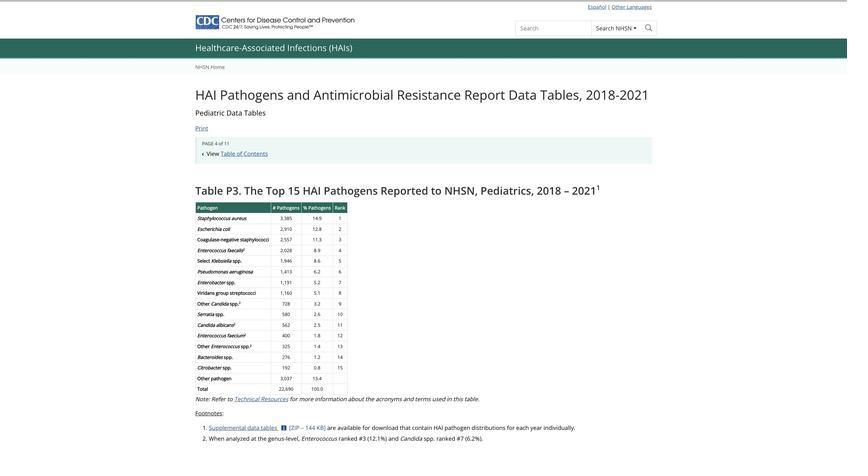 Task type: vqa. For each thing, say whether or not it's contained in the screenshot.
Table
yes



Task type: locate. For each thing, give the bounding box(es) containing it.
resources
[[261, 396, 289, 403]]

ranked down are available for download that contain hai pathogen distributions for each year individually.
[[437, 435, 456, 443]]

0 horizontal spatial hai
[[195, 86, 217, 103]]

pathogens up 3,385
[[277, 205, 300, 211]]

0 vertical spatial to
[[431, 183, 442, 198]]

0 vertical spatial 4
[[215, 140, 218, 147]]

more
[[299, 396, 314, 403]]

nhsn left home
[[195, 64, 210, 70]]

0 vertical spatial 2021
[[620, 86, 650, 103]]

in
[[447, 396, 452, 403]]

1 horizontal spatial the
[[366, 396, 374, 403]]

staphylococcus
[[198, 215, 231, 222]]

pathogens
[[220, 86, 284, 103], [324, 183, 378, 198], [277, 205, 300, 211], [309, 205, 331, 211]]

spp. down other candida spp. 2
[[216, 311, 225, 318]]

580
[[282, 311, 290, 318]]

of up view
[[219, 140, 223, 147]]

pathogen up '#7'
[[445, 424, 471, 432]]

to right refer
[[227, 396, 233, 403]]

0 horizontal spatial data
[[227, 108, 242, 118]]

candida down serratia
[[198, 322, 215, 329]]

data
[[509, 86, 537, 103], [227, 108, 242, 118]]

2 ranked from the left
[[437, 435, 456, 443]]

ranked down available on the left bottom
[[339, 435, 358, 443]]

1 vertical spatial nhsn
[[195, 64, 210, 70]]

325
[[282, 344, 290, 350]]

staphylococcus aureus
[[198, 215, 247, 222]]

2 horizontal spatial hai
[[434, 424, 443, 432]]

centers for disease control and prevention. cdc twenty four seven. saving lives, protecting people image
[[195, 15, 355, 30]]

0 vertical spatial of
[[219, 140, 223, 147]]

13
[[338, 344, 343, 350]]

1 horizontal spatial data
[[509, 86, 537, 103]]

1 vertical spatial to
[[227, 396, 233, 403]]

total
[[198, 386, 208, 393]]

note:
[[195, 396, 210, 403]]

nhsn home
[[195, 64, 225, 70]]

that
[[400, 424, 411, 432]]

1 horizontal spatial 1
[[597, 183, 601, 193]]

healthcare-associated infections (hais) link
[[195, 42, 353, 54]]

1 horizontal spatial nhsn
[[616, 24, 632, 32]]

– left 144
[[301, 424, 304, 432]]

0 horizontal spatial 11
[[224, 140, 230, 147]]

10
[[338, 311, 343, 318]]

11 right page
[[224, 140, 230, 147]]

0 vertical spatial data
[[509, 86, 537, 103]]

to inside table p3. the top 15 hai pathogens reported to nhsn, pediatrics, 2018 – 2021 1
[[431, 183, 442, 198]]

pathogens up 14.9
[[309, 205, 331, 211]]

5
[[339, 258, 342, 264]]

0 horizontal spatial to
[[227, 396, 233, 403]]

4 down 3
[[339, 247, 342, 254]]

escherichia coli
[[198, 226, 230, 232]]

when analyzed at the genus-level, enterococcus ranked #3 (12.1%) and candida spp. ranked #7 (6.2%).
[[209, 435, 483, 443]]

0 horizontal spatial 2021
[[573, 183, 597, 198]]

table inside the page 4 of 11 ‹ view table of contents
[[221, 150, 235, 158]]

1 horizontal spatial hai
[[303, 183, 321, 198]]

enterococcus down enterococcus faecium 2
[[211, 344, 240, 350]]

1 horizontal spatial ranked
[[437, 435, 456, 443]]

2 inside enterococcus faecalis 2
[[243, 248, 245, 252]]

1 vertical spatial 15
[[338, 365, 343, 371]]

for
[[290, 396, 298, 403], [363, 424, 371, 432], [507, 424, 515, 432]]

%
[[304, 205, 307, 211]]

español link
[[588, 3, 607, 10]]

2021 inside table p3. the top 15 hai pathogens reported to nhsn, pediatrics, 2018 – 2021 1
[[573, 183, 597, 198]]

0 vertical spatial 1
[[597, 183, 601, 193]]

1 horizontal spatial 15
[[338, 365, 343, 371]]

1 horizontal spatial 4
[[339, 247, 342, 254]]

11 up 12
[[338, 322, 343, 329]]

#3
[[359, 435, 366, 443]]

[zip
[[289, 424, 300, 432]]

aeruginosa
[[229, 269, 253, 275]]

the
[[366, 396, 374, 403], [258, 435, 267, 443]]

1 vertical spatial –
[[301, 424, 304, 432]]

contain
[[413, 424, 432, 432]]

other languages link
[[612, 3, 652, 10]]

enterobacter spp.
[[198, 279, 236, 286]]

for down 22,690
[[290, 396, 298, 403]]

8.9
[[314, 247, 321, 254]]

tables,
[[541, 86, 583, 103]]

hai up % pathogens
[[303, 183, 321, 198]]

0 vertical spatial 11
[[224, 140, 230, 147]]

footnotes :
[[195, 410, 224, 418]]

8.6
[[314, 258, 321, 264]]

candida albicans 2
[[198, 322, 236, 329]]

1.8
[[314, 333, 321, 339]]

other for other pathogen
[[198, 376, 210, 382]]

pathogen
[[211, 376, 232, 382], [445, 424, 471, 432]]

1 vertical spatial 4
[[339, 247, 342, 254]]

2
[[339, 226, 342, 232], [243, 248, 245, 252], [239, 301, 241, 305], [234, 323, 236, 327], [245, 333, 246, 337], [250, 344, 252, 348]]

562
[[282, 322, 290, 329]]

pathogens up the tables
[[220, 86, 284, 103]]

1 horizontal spatial pathogen
[[445, 424, 471, 432]]

2021
[[620, 86, 650, 103], [573, 183, 597, 198]]

home
[[211, 64, 225, 70]]

hai inside table p3. the top 15 hai pathogens reported to nhsn, pediatrics, 2018 – 2021 1
[[303, 183, 321, 198]]

and
[[287, 86, 310, 103], [404, 396, 414, 403], [389, 435, 399, 443]]

other right |
[[612, 3, 626, 10]]

coli
[[223, 226, 230, 232]]

candida down that
[[401, 435, 423, 443]]

1 vertical spatial 2021
[[573, 183, 597, 198]]

the right about
[[366, 396, 374, 403]]

0 vertical spatial 15
[[288, 183, 300, 198]]

1 vertical spatial data
[[227, 108, 242, 118]]

1 horizontal spatial 11
[[338, 322, 343, 329]]

1 vertical spatial table
[[195, 183, 223, 198]]

0 vertical spatial the
[[366, 396, 374, 403]]

search nhsn button
[[592, 21, 642, 36]]

hai
[[195, 86, 217, 103], [303, 183, 321, 198], [434, 424, 443, 432]]

0 horizontal spatial 15
[[288, 183, 300, 198]]

pathogen down 'citrobacter spp.'
[[211, 376, 232, 382]]

nhsn right search
[[616, 24, 632, 32]]

0 vertical spatial pathogen
[[211, 376, 232, 382]]

0 horizontal spatial ranked
[[339, 435, 358, 443]]

search
[[597, 24, 615, 32]]

pseudomonas
[[198, 269, 228, 275]]

page
[[202, 140, 214, 147]]

1.4
[[314, 344, 321, 350]]

this
[[454, 396, 463, 403]]

2 vertical spatial hai
[[434, 424, 443, 432]]

table up pathogen on the left of the page
[[195, 183, 223, 198]]

1 vertical spatial pathogen
[[445, 424, 471, 432]]

other up total
[[198, 376, 210, 382]]

page 4 of 11 ‹ view table of contents
[[202, 140, 268, 158]]

0 horizontal spatial the
[[258, 435, 267, 443]]

other for other candida spp. 2
[[198, 301, 210, 307]]

other
[[612, 3, 626, 10], [198, 301, 210, 307], [198, 344, 210, 350], [198, 376, 210, 382]]

1
[[597, 183, 601, 193], [339, 215, 342, 222]]

download
[[372, 424, 399, 432]]

1 vertical spatial the
[[258, 435, 267, 443]]

1,413
[[281, 269, 292, 275]]

of
[[219, 140, 223, 147], [237, 150, 242, 158]]

[zip – 144 kb]
[[289, 424, 326, 432]]

4 right page
[[215, 140, 218, 147]]

print link
[[195, 124, 208, 133]]

the
[[244, 183, 263, 198]]

pathogens up rank
[[324, 183, 378, 198]]

to left nhsn,
[[431, 183, 442, 198]]

spp. down 'contain'
[[424, 435, 435, 443]]

1 vertical spatial hai
[[303, 183, 321, 198]]

the right at on the bottom left of the page
[[258, 435, 267, 443]]

pathogens for hai pathogens and antimicrobial resistance report data tables, 2018-2021
[[220, 86, 284, 103]]

(12.1%)
[[368, 435, 387, 443]]

for up the #3
[[363, 424, 371, 432]]

bacteroides
[[198, 354, 223, 361]]

of left "contents"
[[237, 150, 242, 158]]

15 down 14
[[338, 365, 343, 371]]

table
[[221, 150, 235, 158], [195, 183, 223, 198]]

11.3
[[313, 237, 322, 243]]

1 horizontal spatial of
[[237, 150, 242, 158]]

0 vertical spatial and
[[287, 86, 310, 103]]

1 vertical spatial 1
[[339, 215, 342, 222]]

other pathogen
[[198, 376, 232, 382]]

0 horizontal spatial –
[[301, 424, 304, 432]]

1 vertical spatial 11
[[338, 322, 343, 329]]

2 inside enterococcus faecium 2
[[245, 333, 246, 337]]

1 vertical spatial and
[[404, 396, 414, 403]]

candida down group
[[211, 301, 229, 307]]

1 vertical spatial of
[[237, 150, 242, 158]]

0 horizontal spatial for
[[290, 396, 298, 403]]

table right view
[[221, 150, 235, 158]]

1,160
[[281, 290, 292, 297]]

14.9
[[313, 215, 322, 222]]

level,
[[286, 435, 300, 443]]

0 horizontal spatial of
[[219, 140, 223, 147]]

– inside table p3. the top 15 hai pathogens reported to nhsn, pediatrics, 2018 – 2021 1
[[564, 183, 570, 198]]

2 vertical spatial and
[[389, 435, 399, 443]]

technical resources link
[[234, 396, 289, 403]]

0 vertical spatial table
[[221, 150, 235, 158]]

table of contents link
[[221, 150, 268, 158]]

spp. down other enterococcus spp. 2
[[224, 354, 233, 361]]

table inside table p3. the top 15 hai pathogens reported to nhsn, pediatrics, 2018 – 2021 1
[[195, 183, 223, 198]]

1 horizontal spatial for
[[363, 424, 371, 432]]

group
[[216, 290, 229, 297]]

year
[[531, 424, 543, 432]]

0 vertical spatial nhsn
[[616, 24, 632, 32]]

1 horizontal spatial –
[[564, 183, 570, 198]]

hai right 'contain'
[[434, 424, 443, 432]]

spp. down viridans group streptococci
[[230, 301, 239, 307]]

other up serratia
[[198, 301, 210, 307]]

for left each
[[507, 424, 515, 432]]

– right 2018
[[564, 183, 570, 198]]

15 right top
[[288, 183, 300, 198]]

2 horizontal spatial for
[[507, 424, 515, 432]]

other for other enterococcus spp. 2
[[198, 344, 210, 350]]

0 horizontal spatial 4
[[215, 140, 218, 147]]

1 horizontal spatial to
[[431, 183, 442, 198]]

0 vertical spatial –
[[564, 183, 570, 198]]

hai up pediatric
[[195, 86, 217, 103]]

6.2
[[314, 269, 321, 275]]

0 horizontal spatial and
[[287, 86, 310, 103]]

serratia spp.
[[198, 311, 225, 318]]

nhsn
[[616, 24, 632, 32], [195, 64, 210, 70]]

other up bacteroides
[[198, 344, 210, 350]]

1,946
[[281, 258, 292, 264]]



Task type: describe. For each thing, give the bounding box(es) containing it.
enterobacter
[[198, 279, 225, 286]]

2 vertical spatial candida
[[401, 435, 423, 443]]

tables
[[244, 108, 266, 118]]

print
[[195, 125, 208, 132]]

spp. up viridans group streptococci
[[227, 279, 236, 286]]

pediatrics,
[[481, 183, 535, 198]]

728
[[282, 301, 290, 307]]

0 vertical spatial candida
[[211, 301, 229, 307]]

pathogens inside table p3. the top 15 hai pathogens reported to nhsn, pediatrics, 2018 – 2021 1
[[324, 183, 378, 198]]

spp. down faecalis
[[233, 258, 242, 264]]

15 inside table p3. the top 15 hai pathogens reported to nhsn, pediatrics, 2018 – 2021 1
[[288, 183, 300, 198]]

resistance
[[397, 86, 461, 103]]

pathogens for # pathogens
[[277, 205, 300, 211]]

infections
[[288, 42, 327, 54]]

enterococcus down candida albicans 2
[[198, 333, 226, 339]]

|
[[608, 3, 611, 10]]

coagulase-negative staphylococci
[[198, 237, 269, 243]]

magnify image
[[646, 24, 653, 32]]

p3.
[[226, 183, 242, 198]]

data
[[248, 424, 260, 432]]

2 inside other enterococcus spp. 2
[[250, 344, 252, 348]]

español | other languages
[[588, 3, 652, 10]]

1 ranked from the left
[[339, 435, 358, 443]]

1 horizontal spatial 2021
[[620, 86, 650, 103]]

nhsn inside popup button
[[616, 24, 632, 32]]

view
[[207, 150, 219, 158]]

Search text field
[[516, 21, 592, 36]]

1.2
[[314, 354, 321, 361]]

192
[[282, 365, 290, 371]]

viridans
[[198, 290, 215, 297]]

viridans group streptococci
[[198, 290, 256, 297]]

are available for download that contain hai pathogen distributions for each year individually.
[[326, 424, 576, 432]]

enterococcus down kb]
[[302, 435, 337, 443]]

citrobacter
[[198, 365, 222, 371]]

7
[[339, 279, 342, 286]]

1 inside table p3. the top 15 hai pathogens reported to nhsn, pediatrics, 2018 – 2021 1
[[597, 183, 601, 193]]

each
[[517, 424, 529, 432]]

table p3. the top 15 hai pathogens reported to nhsn, pediatrics, 2018 – 2021 1
[[195, 183, 601, 198]]

negative
[[221, 237, 239, 243]]

information
[[315, 396, 347, 403]]

genus-
[[268, 435, 286, 443]]

nhsn home link
[[195, 63, 225, 71]]

faecium
[[227, 333, 245, 339]]

at
[[251, 435, 257, 443]]

#
[[273, 205, 276, 211]]

supplemental data tables
[[209, 424, 279, 432]]

2 horizontal spatial and
[[404, 396, 414, 403]]

400
[[282, 333, 290, 339]]

supplemental
[[209, 424, 246, 432]]

3,385
[[281, 215, 292, 222]]

about
[[348, 396, 364, 403]]

albicans
[[216, 322, 234, 329]]

enterococcus down coagulase-
[[198, 247, 226, 254]]

2.5
[[314, 322, 321, 329]]

2018
[[537, 183, 562, 198]]

(6.2%).
[[466, 435, 483, 443]]

276
[[282, 354, 290, 361]]

1 vertical spatial candida
[[198, 322, 215, 329]]

4 inside the page 4 of 11 ‹ view table of contents
[[215, 140, 218, 147]]

español
[[588, 3, 607, 10]]

technical
[[234, 396, 259, 403]]

spp. down 'faecium'
[[241, 344, 250, 350]]

100.0
[[312, 386, 323, 393]]

0 vertical spatial hai
[[195, 86, 217, 103]]

escherichia
[[198, 226, 222, 232]]

kb]
[[317, 424, 326, 432]]

pediatric
[[195, 108, 225, 118]]

streptococci
[[230, 290, 256, 297]]

spp. down bacteroides spp.
[[223, 365, 232, 371]]

distributions
[[472, 424, 506, 432]]

zip image
[[281, 424, 288, 433]]

2.6
[[314, 311, 321, 318]]

2 inside candida albicans 2
[[234, 323, 236, 327]]

acronyms
[[376, 396, 402, 403]]

top
[[266, 183, 285, 198]]

available
[[338, 424, 361, 432]]

0 horizontal spatial nhsn
[[195, 64, 210, 70]]

select
[[198, 258, 210, 264]]

11 inside the page 4 of 11 ‹ view table of contents
[[224, 140, 230, 147]]

healthcare-associated infections (hais)
[[195, 42, 353, 54]]

pathogens for % pathogens
[[309, 205, 331, 211]]

antimicrobial
[[314, 86, 394, 103]]

1 horizontal spatial and
[[389, 435, 399, 443]]

5.2
[[314, 279, 321, 286]]

2 inside other candida spp. 2
[[239, 301, 241, 305]]

serratia
[[198, 311, 214, 318]]

pediatric data tables
[[195, 108, 266, 118]]

# pathogens
[[273, 205, 300, 211]]

banner banner
[[0, 12, 848, 75]]

pseudomonas aeruginosa
[[198, 269, 253, 275]]

enterococcus faecium 2
[[198, 333, 246, 339]]

note: refer to technical resources for more information about the acronyms and terms used in this table.
[[195, 396, 480, 403]]

healthcare-
[[195, 42, 242, 54]]

tables
[[261, 424, 277, 432]]

2,028
[[281, 247, 292, 254]]

analyzed
[[226, 435, 250, 443]]

:
[[222, 410, 224, 418]]

3.2
[[314, 301, 321, 307]]

0 horizontal spatial 1
[[339, 215, 342, 222]]

8
[[339, 290, 342, 297]]

0.8
[[314, 365, 321, 371]]

rank
[[335, 205, 346, 211]]

when
[[209, 435, 225, 443]]

languages
[[627, 3, 652, 10]]

0 horizontal spatial pathogen
[[211, 376, 232, 382]]

2,910
[[281, 226, 292, 232]]



